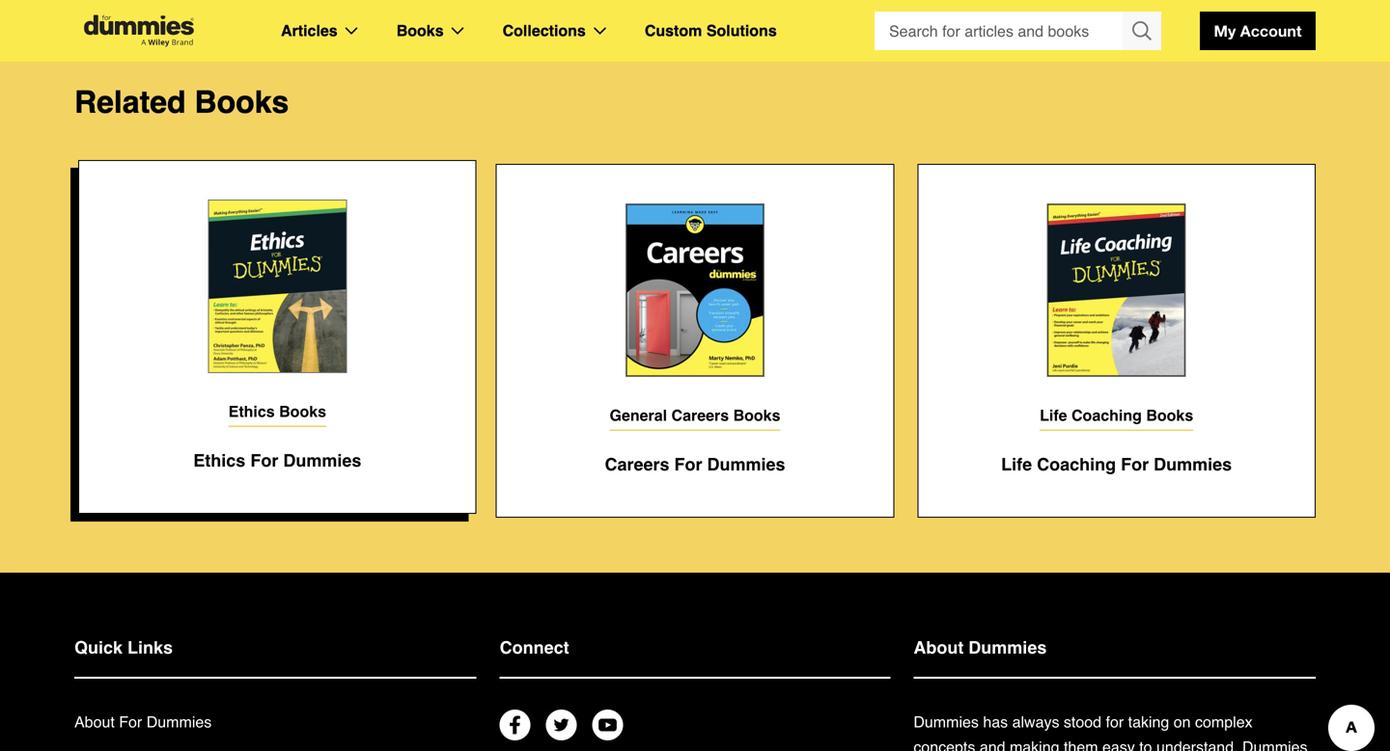 Task type: vqa. For each thing, say whether or not it's contained in the screenshot.
the topmost the the
no



Task type: describe. For each thing, give the bounding box(es) containing it.
for
[[1106, 714, 1124, 732]]

logo image
[[74, 15, 204, 47]]

careers for dummies
[[605, 455, 785, 475]]

collections
[[503, 22, 586, 40]]

them
[[1064, 739, 1098, 752]]

custom solutions
[[645, 22, 777, 40]]

solutions
[[706, 22, 777, 40]]

cookie consent banner dialog
[[0, 663, 1390, 752]]

concepts
[[914, 739, 975, 752]]

about for about dummies
[[914, 639, 964, 659]]

for for about for dummies
[[119, 714, 142, 732]]

quick
[[74, 639, 123, 659]]

understand.
[[1156, 739, 1238, 752]]

to
[[1139, 739, 1152, 752]]

related
[[74, 85, 186, 120]]

life coaching books
[[1040, 407, 1193, 425]]

0 vertical spatial careers
[[671, 407, 729, 425]]

dummies down the life coaching books
[[1154, 455, 1232, 475]]

ethics for ethics books
[[228, 403, 275, 421]]

and
[[980, 739, 1005, 752]]

for down the life coaching books
[[1121, 455, 1149, 475]]

taking
[[1128, 714, 1169, 732]]

connect
[[500, 639, 569, 659]]

my account
[[1214, 22, 1302, 40]]

life for life coaching books
[[1040, 407, 1067, 425]]

for for careers for dummies
[[674, 455, 702, 475]]

coaching for books
[[1071, 407, 1142, 425]]

dummies up has
[[969, 639, 1047, 659]]

about for dummies
[[74, 714, 212, 732]]

life coaching for dummies
[[1001, 455, 1232, 475]]



Task type: locate. For each thing, give the bounding box(es) containing it.
0 vertical spatial about
[[914, 639, 964, 659]]

ethics up ethics for dummies
[[228, 403, 275, 421]]

1 vertical spatial life
[[1001, 455, 1032, 475]]

0 vertical spatial life
[[1040, 407, 1067, 425]]

group
[[875, 12, 1161, 50]]

dummies down links
[[146, 714, 212, 732]]

on
[[1174, 714, 1191, 732]]

about dummies
[[914, 639, 1047, 659]]

my
[[1214, 22, 1236, 40]]

for down ethics books
[[250, 451, 278, 471]]

about for dummies link
[[74, 714, 212, 732]]

1 horizontal spatial life
[[1040, 407, 1067, 425]]

ethics books
[[228, 403, 326, 421]]

for
[[250, 451, 278, 471], [674, 455, 702, 475], [1121, 455, 1149, 475], [119, 714, 142, 732]]

for for ethics for dummies
[[250, 451, 278, 471]]

open collections list image
[[594, 27, 606, 35]]

ethics for dummies
[[193, 451, 361, 471]]

1 horizontal spatial careers
[[671, 407, 729, 425]]

coaching for for
[[1037, 455, 1116, 475]]

dummies down ethics books
[[283, 451, 361, 471]]

coaching
[[1071, 407, 1142, 425], [1037, 455, 1116, 475]]

custom
[[645, 22, 702, 40]]

dummies inside "dummies has always stood for taking on complex concepts and making them easy to understand. dummie"
[[914, 714, 979, 732]]

for down general careers books
[[674, 455, 702, 475]]

ethics
[[228, 403, 275, 421], [193, 451, 246, 471]]

0 vertical spatial coaching
[[1071, 407, 1142, 425]]

life for life coaching for dummies
[[1001, 455, 1032, 475]]

0 horizontal spatial life
[[1001, 455, 1032, 475]]

general careers books
[[610, 407, 780, 425]]

links
[[127, 639, 173, 659]]

coaching down the life coaching books
[[1037, 455, 1116, 475]]

ethics for ethics for dummies
[[193, 451, 246, 471]]

1 vertical spatial ethics
[[193, 451, 246, 471]]

custom solutions link
[[645, 18, 777, 43]]

stood
[[1064, 714, 1101, 732]]

1 vertical spatial about
[[74, 714, 115, 732]]

0 horizontal spatial about
[[74, 714, 115, 732]]

making
[[1010, 739, 1059, 752]]

Search for articles and books text field
[[875, 12, 1125, 50]]

complex
[[1195, 714, 1253, 732]]

my account link
[[1200, 12, 1316, 50]]

open article categories image
[[345, 27, 358, 35]]

books
[[396, 22, 444, 40], [194, 85, 289, 120], [279, 403, 326, 421], [733, 407, 780, 425], [1146, 407, 1193, 425]]

easy
[[1102, 739, 1135, 752]]

always
[[1012, 714, 1059, 732]]

open book categories image
[[451, 27, 464, 35]]

coaching up life coaching for dummies
[[1071, 407, 1142, 425]]

quick links
[[74, 639, 173, 659]]

account
[[1240, 22, 1302, 40]]

about for about for dummies
[[74, 714, 115, 732]]

1 vertical spatial coaching
[[1037, 455, 1116, 475]]

careers down general
[[605, 455, 669, 475]]

0 vertical spatial ethics
[[228, 403, 275, 421]]

dummies has always stood for taking on complex concepts and making them easy to understand. dummie
[[914, 714, 1313, 752]]

articles
[[281, 22, 338, 40]]

dummies
[[283, 451, 361, 471], [707, 455, 785, 475], [1154, 455, 1232, 475], [969, 639, 1047, 659], [146, 714, 212, 732], [914, 714, 979, 732]]

1 horizontal spatial about
[[914, 639, 964, 659]]

ethics down ethics books
[[193, 451, 246, 471]]

about
[[914, 639, 964, 659], [74, 714, 115, 732]]

has
[[983, 714, 1008, 732]]

careers
[[671, 407, 729, 425], [605, 455, 669, 475]]

related books
[[74, 85, 289, 120]]

careers up careers for dummies
[[671, 407, 729, 425]]

dummies up concepts
[[914, 714, 979, 732]]

0 horizontal spatial careers
[[605, 455, 669, 475]]

general
[[610, 407, 667, 425]]

1 vertical spatial careers
[[605, 455, 669, 475]]

for down quick links
[[119, 714, 142, 732]]

dummies down general careers books
[[707, 455, 785, 475]]

life
[[1040, 407, 1067, 425], [1001, 455, 1032, 475]]



